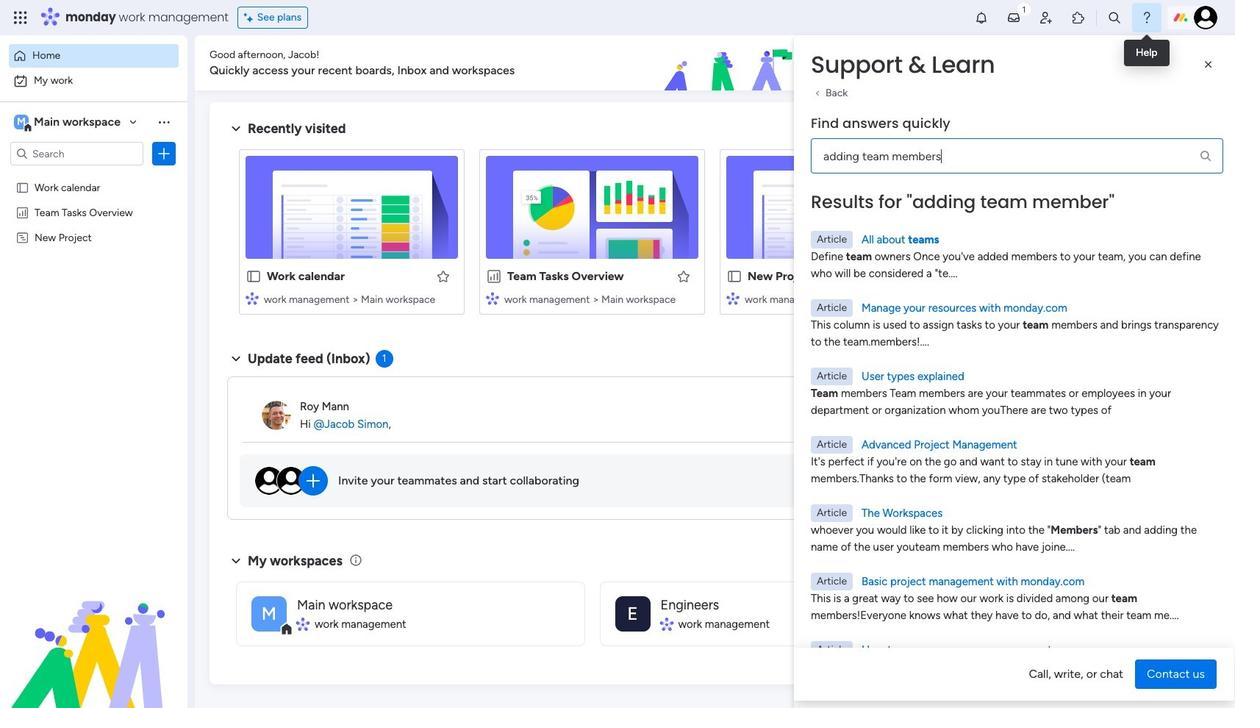 Task type: locate. For each thing, give the bounding box(es) containing it.
lottie animation element
[[577, 35, 990, 91], [0, 560, 188, 708]]

0 horizontal spatial lottie animation image
[[0, 560, 188, 708]]

jacob simon image
[[1194, 6, 1218, 29]]

2 horizontal spatial workspace image
[[615, 596, 651, 631]]

1 vertical spatial lottie animation image
[[0, 560, 188, 708]]

workspace selection element
[[14, 113, 123, 132]]

public dashboard image
[[15, 205, 29, 219], [486, 268, 502, 285]]

1 horizontal spatial add to favorites image
[[677, 269, 691, 284]]

0 vertical spatial public dashboard image
[[15, 205, 29, 219]]

contact sales element
[[993, 492, 1214, 551]]

1 horizontal spatial lottie animation element
[[577, 35, 990, 91]]

update feed image
[[1007, 10, 1022, 25]]

0 horizontal spatial public board image
[[15, 180, 29, 194]]

0 horizontal spatial add to favorites image
[[436, 269, 451, 284]]

1 vertical spatial option
[[9, 69, 179, 93]]

notifications image
[[975, 10, 989, 25]]

1 add to favorites image from the left
[[436, 269, 451, 284]]

1 horizontal spatial public board image
[[727, 268, 743, 285]]

2 vertical spatial option
[[0, 174, 188, 177]]

0 vertical spatial lottie animation element
[[577, 35, 990, 91]]

lottie animation image
[[577, 35, 990, 91], [0, 560, 188, 708]]

getting started element
[[993, 351, 1214, 410]]

search container element
[[811, 115, 1224, 174]]

1 horizontal spatial public dashboard image
[[486, 268, 502, 285]]

workspace options image
[[157, 115, 171, 129]]

public board image
[[15, 180, 29, 194], [727, 268, 743, 285]]

public board image
[[246, 268, 262, 285]]

0 horizontal spatial workspace image
[[14, 114, 29, 130]]

1 horizontal spatial workspace image
[[252, 596, 287, 631]]

add to favorites image for public board image
[[436, 269, 451, 284]]

help center element
[[993, 422, 1214, 481]]

1 horizontal spatial lottie animation image
[[577, 35, 990, 91]]

close update feed (inbox) image
[[227, 350, 245, 368]]

quick search results list box
[[227, 138, 958, 332]]

2 add to favorites image from the left
[[677, 269, 691, 284]]

0 vertical spatial lottie animation image
[[577, 35, 990, 91]]

workspace image
[[14, 114, 29, 130], [252, 596, 287, 631], [615, 596, 651, 631]]

select product image
[[13, 10, 28, 25]]

help image
[[1140, 10, 1155, 25]]

add to favorites image
[[436, 269, 451, 284], [677, 269, 691, 284]]

component image
[[246, 292, 259, 305]]

see plans image
[[244, 10, 257, 26]]

invite members image
[[1039, 10, 1054, 25]]

monday marketplace image
[[1072, 10, 1086, 25]]

options image
[[157, 146, 171, 161]]

option
[[9, 44, 179, 68], [9, 69, 179, 93], [0, 174, 188, 177]]

1 vertical spatial lottie animation element
[[0, 560, 188, 708]]

Search in workspace field
[[31, 145, 123, 162]]

list box
[[0, 172, 188, 448]]



Task type: describe. For each thing, give the bounding box(es) containing it.
add to favorites image for bottommost public dashboard image
[[677, 269, 691, 284]]

roy mann image
[[262, 401, 291, 430]]

1 vertical spatial public dashboard image
[[486, 268, 502, 285]]

templates image image
[[1006, 111, 1200, 213]]

1 vertical spatial public board image
[[727, 268, 743, 285]]

0 horizontal spatial lottie animation element
[[0, 560, 188, 708]]

1 image
[[1018, 1, 1031, 17]]

close recently visited image
[[227, 120, 245, 138]]

1 element
[[376, 350, 393, 368]]

header element
[[789, 35, 1236, 191]]

search everything image
[[1108, 10, 1122, 25]]

0 vertical spatial public board image
[[15, 180, 29, 194]]

add to favorites image
[[917, 269, 932, 284]]

How can we help? search field
[[811, 138, 1224, 174]]

0 horizontal spatial public dashboard image
[[15, 205, 29, 219]]

0 vertical spatial option
[[9, 44, 179, 68]]

lottie animation image for left lottie animation element
[[0, 560, 188, 708]]

lottie animation image for lottie animation element to the right
[[577, 35, 990, 91]]

close my workspaces image
[[227, 552, 245, 570]]

v2 bolt switch image
[[1120, 55, 1128, 71]]



Task type: vqa. For each thing, say whether or not it's contained in the screenshot.
menu
no



